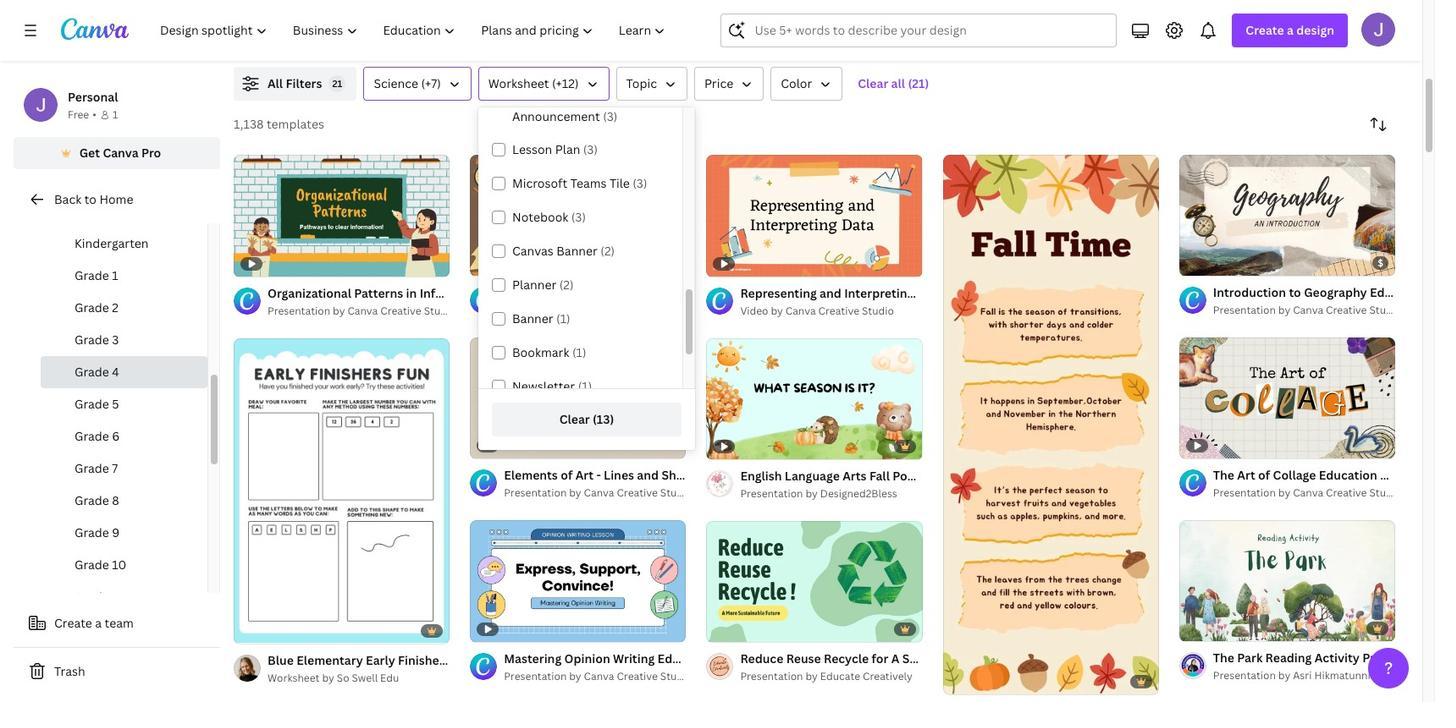 Task type: describe. For each thing, give the bounding box(es) containing it.
teams
[[571, 175, 607, 191]]

the park reading activity presentation in green watercolor handdrawn style image
[[1180, 521, 1396, 643]]

grade 11 link
[[41, 582, 207, 614]]

of for presentation by educate creatively
[[726, 622, 735, 635]]

1 of 10 for presentation by asri hikmatunnisa
[[1191, 622, 1221, 635]]

grade for grade 4
[[75, 364, 109, 380]]

10 for presentation by asri hikmatunnisa
[[1210, 622, 1221, 635]]

11
[[112, 589, 125, 606]]

clear for clear all (21)
[[858, 75, 889, 91]]

asri
[[1293, 669, 1312, 684]]

by inside energy transformation lesson by canva creative studio
[[1233, 30, 1245, 45]]

lesson by canva creative studio link for introduction to waves
[[268, 30, 523, 47]]

grade for grade 10
[[75, 557, 109, 573]]

(3) down microsoft teams tile (3) at the top left
[[571, 209, 586, 225]]

create a team button
[[14, 607, 220, 641]]

early
[[366, 653, 395, 669]]

microsoft
[[512, 175, 568, 191]]

grade for grade 11
[[75, 589, 109, 606]]

a for team
[[95, 616, 102, 632]]

creative inside energy transformation lesson by canva creative studio
[[1280, 30, 1321, 45]]

creatively
[[863, 670, 913, 684]]

educate
[[820, 670, 861, 684]]

back
[[54, 191, 81, 207]]

1 of 10 link for designed2bless
[[707, 522, 923, 643]]

color
[[781, 75, 812, 91]]

grade 5 link
[[41, 389, 207, 421]]

1,138 templates
[[234, 116, 324, 132]]

blue
[[268, 653, 294, 669]]

filters
[[286, 75, 322, 91]]

grade 6 link
[[41, 421, 207, 453]]

3
[[112, 332, 119, 348]]

presentation inside presentation by asri hikmatunnisa link
[[1213, 669, 1276, 684]]

by inside the water cycle lesson by canva creative studio
[[923, 30, 935, 45]]

notebook (3)
[[512, 209, 586, 225]]

grade 10
[[75, 557, 127, 573]]

newsletter (1)
[[512, 379, 592, 395]]

by inside introduction to electricity lesson by canva creative studio
[[614, 30, 626, 45]]

clear for clear (13)
[[560, 412, 590, 428]]

grade 2
[[75, 300, 119, 316]]

clear (13) button
[[492, 403, 682, 437]]

1 for presentation by asri hikmatunnisa
[[1191, 622, 1196, 635]]

grade 7 link
[[41, 453, 207, 485]]

(+12)
[[552, 75, 579, 91]]

introduction for introduction to electricity
[[577, 12, 650, 28]]

of for presentation by asri hikmatunnisa
[[1199, 622, 1208, 635]]

(3) right plan on the top of page
[[583, 141, 598, 158]]

water
[[911, 12, 945, 28]]

price
[[705, 75, 734, 91]]

studio inside the water cycle lesson by canva creative studio
[[1014, 30, 1046, 45]]

grade 5
[[75, 396, 119, 412]]

get canva pro
[[79, 145, 161, 161]]

grade 1 link
[[41, 260, 207, 292]]

grade 6
[[75, 429, 120, 445]]

templates
[[267, 116, 324, 132]]

planner (2)
[[512, 277, 574, 293]]

grade for grade 3
[[75, 332, 109, 348]]

activity
[[453, 653, 498, 669]]

presentation by designed2bless link
[[741, 486, 923, 503]]

blue elementary early finishers activity worksheet worksheet by so swell edu
[[268, 653, 562, 686]]

the water cycle lesson by canva creative studio
[[886, 12, 1046, 45]]

canvas banner (2)
[[512, 243, 615, 259]]

banner (1)
[[512, 311, 571, 327]]

(1) for newsletter (1)
[[578, 379, 592, 395]]

back to home link
[[14, 183, 220, 217]]

history education presentation skeleton in a brown beige yellow friendly handdrawn style image
[[470, 155, 686, 276]]

color button
[[771, 67, 843, 101]]

Sort by button
[[1362, 108, 1396, 141]]

video by canva creative studio
[[741, 304, 894, 318]]

so
[[337, 671, 349, 686]]

introduction to waves lesson by canva creative studio
[[268, 12, 428, 45]]

•
[[93, 108, 96, 122]]

notebook
[[512, 209, 569, 225]]

topic button
[[616, 67, 688, 101]]

(21)
[[908, 75, 929, 91]]

by inside blue elementary early finishers activity worksheet worksheet by so swell edu
[[322, 671, 334, 686]]

all filters
[[268, 75, 322, 91]]

(+7)
[[421, 75, 441, 91]]

blue elementary early finishers activity worksheet image
[[234, 338, 450, 644]]

creative inside the water cycle lesson by canva creative studio
[[971, 30, 1012, 45]]

lesson for introduction to waves
[[268, 30, 302, 45]]

grade 9
[[75, 525, 120, 541]]

pre-school link
[[41, 196, 207, 228]]

to for electricity
[[653, 12, 665, 28]]

studio inside introduction to waves lesson by canva creative studio
[[395, 30, 428, 45]]

fall time educational infographic in orange colors in a simple style image
[[943, 155, 1159, 695]]

clear all (21) button
[[850, 67, 938, 101]]

grade 9 link
[[41, 517, 207, 550]]

grade for grade 7
[[75, 461, 109, 477]]

to for waves
[[343, 12, 356, 28]]

worksheet by so swell edu link
[[268, 670, 450, 687]]

classroom announcement (3)
[[512, 90, 618, 124]]

grade 3 link
[[41, 324, 207, 357]]

science (+7)
[[374, 75, 441, 91]]

grade 10 link
[[41, 550, 207, 582]]

1 vertical spatial (2)
[[560, 277, 574, 293]]

studio inside introduction to electricity lesson by canva creative studio
[[705, 30, 737, 45]]

(3) inside classroom announcement (3)
[[603, 108, 618, 124]]

1 of 10 link for canva
[[1180, 521, 1396, 643]]

presentation by designed2bless
[[741, 487, 898, 501]]

bookmark (1)
[[512, 345, 586, 361]]

grade for grade 8
[[75, 493, 109, 509]]

announcement
[[512, 108, 600, 124]]

science (+7) button
[[364, 67, 472, 101]]

tile
[[610, 175, 630, 191]]

clear all (21)
[[858, 75, 929, 91]]

personal
[[68, 89, 118, 105]]

(1) for banner (1)
[[556, 311, 571, 327]]

create for create a team
[[54, 616, 92, 632]]

pre-school
[[75, 203, 136, 219]]

grade 2 link
[[41, 292, 207, 324]]

school
[[98, 203, 136, 219]]

all
[[268, 75, 283, 91]]

grade 8 link
[[41, 485, 207, 517]]

transformation
[[1238, 12, 1327, 28]]



Task type: vqa. For each thing, say whether or not it's contained in the screenshot.
group
no



Task type: locate. For each thing, give the bounding box(es) containing it.
to left electricity
[[653, 12, 665, 28]]

6
[[112, 429, 120, 445]]

1 of 9
[[1191, 256, 1216, 268]]

0 horizontal spatial banner
[[512, 311, 554, 327]]

bookmark
[[512, 345, 569, 361]]

energy transformation lesson by canva creative studio
[[1196, 12, 1356, 45]]

lesson inside introduction to electricity lesson by canva creative studio
[[577, 30, 611, 45]]

canvas
[[512, 243, 554, 259]]

create a team
[[54, 616, 134, 632]]

grade left 3 at the top of page
[[75, 332, 109, 348]]

2 lesson by canva creative studio link from the left
[[577, 30, 832, 47]]

lesson up all
[[268, 30, 302, 45]]

8 grade from the top
[[75, 493, 109, 509]]

1 horizontal spatial 1 of 10
[[1191, 622, 1221, 635]]

to inside "link"
[[84, 191, 97, 207]]

a left team
[[95, 616, 102, 632]]

(3) right the tile on the left top of the page
[[633, 175, 647, 191]]

11 grade from the top
[[75, 589, 109, 606]]

lesson by canva creative studio link down cycle
[[886, 30, 1142, 47]]

(1) for bookmark (1)
[[572, 345, 586, 361]]

1 horizontal spatial (2)
[[601, 243, 615, 259]]

grade 4
[[75, 364, 119, 380]]

lesson for introduction to electricity
[[577, 30, 611, 45]]

2 vertical spatial worksheet
[[268, 671, 320, 686]]

worksheet right activity
[[501, 653, 562, 669]]

grade for grade 9
[[75, 525, 109, 541]]

9 inside "grade 9" link
[[112, 525, 120, 541]]

introduction to electricity link
[[577, 11, 832, 30]]

1 horizontal spatial create
[[1246, 22, 1284, 38]]

1 lesson by canva creative studio link from the left
[[268, 30, 523, 47]]

0 vertical spatial worksheet
[[488, 75, 549, 91]]

1 vertical spatial 9
[[112, 525, 120, 541]]

edu
[[380, 671, 399, 686]]

banner down notebook (3)
[[557, 243, 598, 259]]

worksheet inside button
[[488, 75, 549, 91]]

0 horizontal spatial (2)
[[560, 277, 574, 293]]

hikmatunnisa
[[1315, 669, 1382, 684]]

0 vertical spatial create
[[1246, 22, 1284, 38]]

0 horizontal spatial introduction
[[268, 12, 341, 28]]

grade down grade 9 on the left of the page
[[75, 557, 109, 573]]

2 vertical spatial (1)
[[578, 379, 592, 395]]

create inside button
[[54, 616, 92, 632]]

0 vertical spatial a
[[1287, 22, 1294, 38]]

to inside introduction to waves lesson by canva creative studio
[[343, 12, 356, 28]]

2 horizontal spatial 10
[[1210, 622, 1221, 635]]

energy transformation link
[[1196, 11, 1435, 30]]

of for presentation by canva creative studio
[[1199, 256, 1208, 268]]

energy transformation image
[[1162, 0, 1435, 4]]

21 filter options selected element
[[329, 75, 346, 92]]

1 for presentation by canva creative studio
[[1191, 256, 1196, 268]]

1 horizontal spatial clear
[[858, 75, 889, 91]]

Search search field
[[755, 14, 1106, 47]]

grade 7
[[75, 461, 118, 477]]

create inside dropdown button
[[1246, 22, 1284, 38]]

1 of 10
[[1191, 622, 1221, 635], [718, 622, 749, 635]]

introduction
[[268, 12, 341, 28], [577, 12, 650, 28]]

1 introduction from the left
[[268, 12, 341, 28]]

a for design
[[1287, 22, 1294, 38]]

create down grade 11
[[54, 616, 92, 632]]

introduction inside introduction to electricity lesson by canva creative studio
[[577, 12, 650, 28]]

clear inside button
[[560, 412, 590, 428]]

lesson by canva creative studio link down electricity
[[577, 30, 832, 47]]

clear left the all
[[858, 75, 889, 91]]

0 horizontal spatial create
[[54, 616, 92, 632]]

grade left the 8
[[75, 493, 109, 509]]

introduction to geography education presentation in a brown and beige scrapbook style image
[[1180, 155, 1396, 276]]

1 vertical spatial create
[[54, 616, 92, 632]]

top level navigation element
[[149, 14, 680, 47]]

grade 3
[[75, 332, 119, 348]]

(3)
[[603, 108, 618, 124], [583, 141, 598, 158], [633, 175, 647, 191], [571, 209, 586, 225]]

(2) right the planner
[[560, 277, 574, 293]]

grade left 5
[[75, 396, 109, 412]]

9 grade from the top
[[75, 525, 109, 541]]

pre-
[[75, 203, 98, 219]]

0 horizontal spatial 1 of 10
[[718, 622, 749, 635]]

2 introduction from the left
[[577, 12, 650, 28]]

of
[[1199, 256, 1208, 268], [1199, 622, 1208, 635], [726, 622, 735, 635]]

canva inside energy transformation lesson by canva creative studio
[[1247, 30, 1278, 45]]

None search field
[[721, 14, 1117, 47]]

lesson inside the water cycle lesson by canva creative studio
[[886, 30, 921, 45]]

6 grade from the top
[[75, 429, 109, 445]]

creative inside introduction to waves lesson by canva creative studio
[[352, 30, 393, 45]]

introduction for introduction to waves
[[268, 12, 341, 28]]

kindergarten link
[[41, 228, 207, 260]]

introduction inside introduction to waves lesson by canva creative studio
[[268, 12, 341, 28]]

9
[[1210, 256, 1216, 268], [112, 525, 120, 541]]

(1) right bookmark
[[572, 345, 586, 361]]

(1) up the 'bookmark (1)'
[[556, 311, 571, 327]]

canva inside introduction to waves lesson by canva creative studio
[[319, 30, 349, 45]]

1 horizontal spatial to
[[343, 12, 356, 28]]

lesson by canva creative studio link down transformation
[[1196, 30, 1435, 47]]

0 horizontal spatial 9
[[112, 525, 120, 541]]

jacob simon image
[[1362, 13, 1396, 47]]

by inside introduction to waves lesson by canva creative studio
[[304, 30, 317, 45]]

grade up grade 2
[[75, 268, 109, 284]]

introduction to waves link
[[268, 11, 523, 30]]

canva inside button
[[103, 145, 139, 161]]

grade down grade 8
[[75, 525, 109, 541]]

grade for grade 5
[[75, 396, 109, 412]]

to
[[343, 12, 356, 28], [653, 12, 665, 28], [84, 191, 97, 207]]

1 for presentation by educate creatively
[[718, 622, 723, 635]]

grade up create a team
[[75, 589, 109, 606]]

presentation by educate creatively
[[741, 670, 913, 684]]

3 grade from the top
[[75, 332, 109, 348]]

elementary
[[297, 653, 363, 669]]

a inside dropdown button
[[1287, 22, 1294, 38]]

0 horizontal spatial a
[[95, 616, 102, 632]]

create for create a design
[[1246, 22, 1284, 38]]

2 horizontal spatial to
[[653, 12, 665, 28]]

10 grade from the top
[[75, 557, 109, 573]]

the water cycle link
[[886, 11, 1142, 30]]

lesson inside introduction to waves lesson by canva creative studio
[[268, 30, 302, 45]]

a left design
[[1287, 22, 1294, 38]]

0 vertical spatial (2)
[[601, 243, 615, 259]]

lesson by canva creative studio link for the water cycle
[[886, 30, 1142, 47]]

lesson by canva creative studio link down "waves" at top
[[268, 30, 523, 47]]

1 horizontal spatial introduction
[[577, 12, 650, 28]]

1 grade from the top
[[75, 268, 109, 284]]

(2)
[[601, 243, 615, 259], [560, 277, 574, 293]]

9 inside 1 of 9 link
[[1210, 256, 1216, 268]]

lesson plan (3)
[[512, 141, 598, 158]]

1 horizontal spatial 1 of 10 link
[[1180, 521, 1396, 643]]

worksheet (+12)
[[488, 75, 579, 91]]

1 horizontal spatial a
[[1287, 22, 1294, 38]]

a
[[1287, 22, 1294, 38], [95, 616, 102, 632]]

science
[[374, 75, 418, 91]]

2
[[112, 300, 119, 316]]

grade left '7'
[[75, 461, 109, 477]]

presentation inside 'presentation by educate creatively' link
[[741, 670, 803, 684]]

presentation by canva creative studio link
[[504, 302, 693, 319], [1213, 302, 1402, 319], [268, 303, 456, 320], [504, 486, 693, 503], [1213, 486, 1402, 503], [504, 669, 693, 686]]

clear left (13)
[[560, 412, 590, 428]]

topic
[[626, 75, 657, 91]]

canva inside the water cycle lesson by canva creative studio
[[938, 30, 968, 45]]

1 vertical spatial (1)
[[572, 345, 586, 361]]

(13)
[[593, 412, 614, 428]]

grade for grade 6
[[75, 429, 109, 445]]

grade for grade 1
[[75, 268, 109, 284]]

create a design
[[1246, 22, 1335, 38]]

8
[[112, 493, 119, 509]]

creative
[[352, 30, 393, 45], [661, 30, 702, 45], [971, 30, 1012, 45], [1280, 30, 1321, 45], [617, 303, 658, 318], [1326, 303, 1367, 318], [380, 304, 422, 318], [819, 304, 860, 318], [617, 487, 658, 501], [1326, 487, 1367, 501], [617, 670, 658, 684]]

lesson by canva creative studio link for energy transformation
[[1196, 30, 1435, 47]]

5
[[112, 396, 119, 412]]

grade
[[75, 268, 109, 284], [75, 300, 109, 316], [75, 332, 109, 348], [75, 364, 109, 380], [75, 396, 109, 412], [75, 429, 109, 445], [75, 461, 109, 477], [75, 493, 109, 509], [75, 525, 109, 541], [75, 557, 109, 573], [75, 589, 109, 606]]

waves
[[359, 12, 395, 28]]

presentation by asri hikmatunnisa link
[[1213, 669, 1396, 685]]

finishers
[[398, 653, 450, 669]]

clear (13)
[[560, 412, 614, 428]]

lesson inside energy transformation lesson by canva creative studio
[[1196, 30, 1230, 45]]

presentation by asri hikmatunnisa
[[1213, 669, 1382, 684]]

2 grade from the top
[[75, 300, 109, 316]]

introduction up the topic on the top left of page
[[577, 12, 650, 28]]

grade 11
[[75, 589, 125, 606]]

get
[[79, 145, 100, 161]]

free
[[68, 108, 89, 122]]

lesson for the water cycle
[[886, 30, 921, 45]]

studio inside energy transformation lesson by canva creative studio
[[1324, 30, 1356, 45]]

lesson by canva creative studio link for introduction to electricity
[[577, 30, 832, 47]]

trash
[[54, 664, 85, 680]]

1 vertical spatial worksheet
[[501, 653, 562, 669]]

1 vertical spatial clear
[[560, 412, 590, 428]]

get canva pro button
[[14, 137, 220, 169]]

grade 8
[[75, 493, 119, 509]]

7 grade from the top
[[75, 461, 109, 477]]

21
[[332, 77, 342, 90]]

lesson up microsoft
[[512, 141, 552, 158]]

4 grade from the top
[[75, 364, 109, 380]]

energy
[[1196, 12, 1236, 28]]

0 horizontal spatial 1 of 10 link
[[707, 522, 923, 643]]

0 vertical spatial (1)
[[556, 311, 571, 327]]

create down the energy transformation image
[[1246, 22, 1284, 38]]

0 horizontal spatial to
[[84, 191, 97, 207]]

5 grade from the top
[[75, 396, 109, 412]]

to right back
[[84, 191, 97, 207]]

grade 1
[[75, 268, 118, 284]]

worksheet down 'blue'
[[268, 671, 320, 686]]

0 vertical spatial 9
[[1210, 256, 1216, 268]]

to for home
[[84, 191, 97, 207]]

home
[[99, 191, 133, 207]]

lesson down the
[[886, 30, 921, 45]]

plan
[[555, 141, 580, 158]]

price button
[[694, 67, 764, 101]]

4 lesson by canva creative studio link from the left
[[1196, 30, 1435, 47]]

grade for grade 2
[[75, 300, 109, 316]]

introduction up filters
[[268, 12, 341, 28]]

1 1 of 10 link from the left
[[1180, 521, 1396, 643]]

the
[[886, 12, 908, 28]]

7
[[112, 461, 118, 477]]

to inside introduction to electricity lesson by canva creative studio
[[653, 12, 665, 28]]

1 of 10 for presentation by educate creatively
[[718, 622, 749, 635]]

worksheet left (+12) on the top left of the page
[[488, 75, 549, 91]]

pro
[[141, 145, 161, 161]]

lesson up (+12) on the top left of the page
[[577, 30, 611, 45]]

1 vertical spatial banner
[[512, 311, 554, 327]]

lesson down energy
[[1196, 30, 1230, 45]]

(3) down topic 'button'
[[603, 108, 618, 124]]

banner down the planner
[[512, 311, 554, 327]]

worksheet (+12) button
[[478, 67, 609, 101]]

4
[[112, 364, 119, 380]]

1 vertical spatial a
[[95, 616, 102, 632]]

video by canva creative studio link
[[741, 303, 923, 320]]

to left "waves" at top
[[343, 12, 356, 28]]

grade left 6
[[75, 429, 109, 445]]

a inside button
[[95, 616, 102, 632]]

trash link
[[14, 655, 220, 689]]

create a design button
[[1233, 14, 1348, 47]]

reduce reuse recycle for a sustainable future education presentation in green blue illustrative style image
[[707, 522, 923, 643]]

(1) up clear (13) at left bottom
[[578, 379, 592, 395]]

clear inside 'button'
[[858, 75, 889, 91]]

creative inside introduction to electricity lesson by canva creative studio
[[661, 30, 702, 45]]

grade left 2
[[75, 300, 109, 316]]

0 horizontal spatial clear
[[560, 412, 590, 428]]

newsletter
[[512, 379, 575, 395]]

free •
[[68, 108, 96, 122]]

1 horizontal spatial 10
[[737, 622, 749, 635]]

designed2bless
[[820, 487, 898, 501]]

(2) down the tile on the left top of the page
[[601, 243, 615, 259]]

1 horizontal spatial 9
[[1210, 256, 1216, 268]]

0 horizontal spatial 10
[[112, 557, 127, 573]]

1 horizontal spatial banner
[[557, 243, 598, 259]]

2 1 of 10 link from the left
[[707, 522, 923, 643]]

grade left the 4
[[75, 364, 109, 380]]

0 vertical spatial clear
[[858, 75, 889, 91]]

10 for presentation by educate creatively
[[737, 622, 749, 635]]

microsoft teams tile (3)
[[512, 175, 647, 191]]

canva inside introduction to electricity lesson by canva creative studio
[[628, 30, 659, 45]]

0 vertical spatial banner
[[557, 243, 598, 259]]

$
[[1378, 257, 1384, 269]]

3 lesson by canva creative studio link from the left
[[886, 30, 1142, 47]]

presentation inside presentation by designed2bless link
[[741, 487, 803, 501]]



